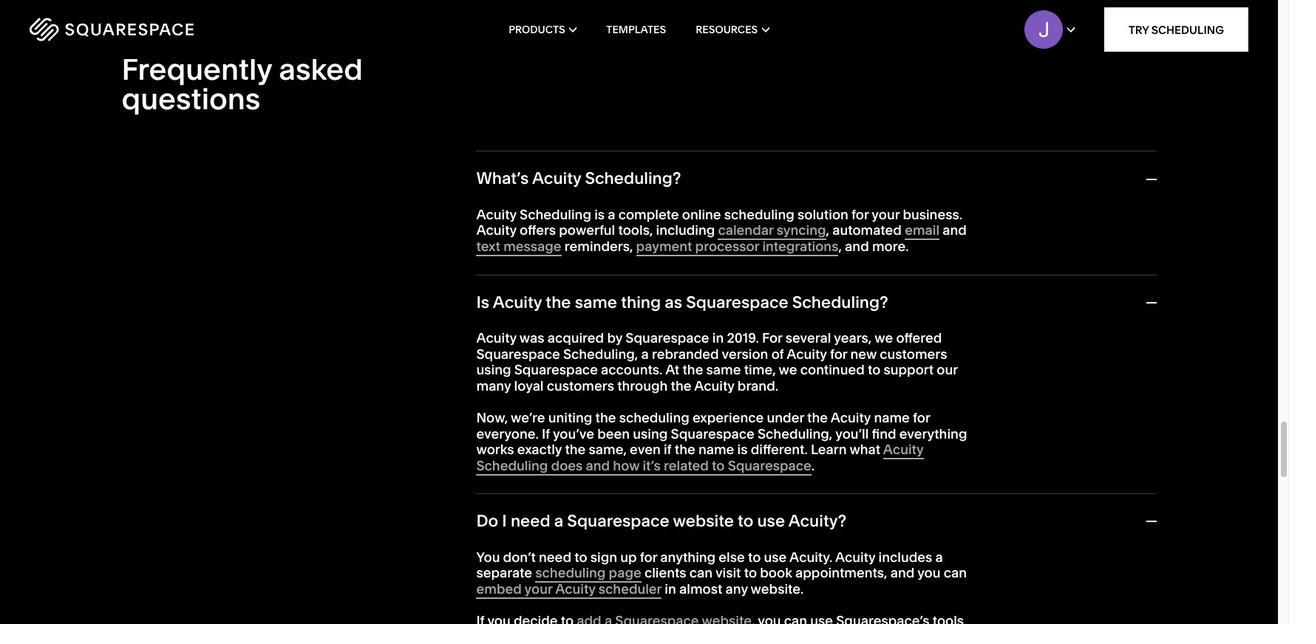Task type: describe. For each thing, give the bounding box(es) containing it.
products
[[509, 23, 565, 36]]

acuity scheduling does and how it's related to squarespace
[[477, 442, 924, 475]]

sign
[[591, 549, 617, 566]]

it's
[[643, 458, 661, 475]]

acuity inside now, we're uniting the scheduling experience under the acuity name for everyone. if you've been using squarespace scheduling, you'll find everything works exactly the same, even if the name is different. learn what
[[831, 410, 871, 427]]

acuity was acquired by squarespace in 2019. for several years, we offered squarespace scheduling, a rebranded version of acuity for new customers using squarespace accounts. at the same time, we continued to support our many loyal customers through the acuity brand.
[[477, 330, 958, 395]]

experience
[[693, 410, 764, 427]]

0 horizontal spatial ,
[[826, 222, 830, 239]]

version
[[722, 346, 769, 363]]

0 vertical spatial use
[[758, 512, 785, 532]]

squarespace up 2019.
[[686, 293, 789, 313]]

squarespace down acquired
[[514, 362, 598, 379]]

through
[[618, 378, 668, 395]]

using inside acuity was acquired by squarespace in 2019. for several years, we offered squarespace scheduling, a rebranded version of acuity for new customers using squarespace accounts. at the same time, we continued to support our many loyal customers through the acuity brand.
[[477, 362, 511, 379]]

to right else
[[748, 549, 761, 566]]

syncing
[[777, 222, 826, 239]]

payment
[[636, 238, 692, 255]]

scheduler
[[599, 581, 662, 598]]

is inside acuity scheduling is a complete online scheduling solution for your business. acuity offers powerful tools, including
[[595, 206, 605, 223]]

email
[[905, 222, 940, 239]]

embed your acuity scheduler link
[[477, 581, 662, 600]]

several
[[786, 330, 831, 347]]

more.
[[873, 238, 909, 255]]

been
[[598, 426, 630, 443]]

find
[[872, 426, 897, 443]]

automated
[[833, 222, 902, 239]]

scheduling for acuity scheduling does and how it's related to squarespace
[[477, 458, 548, 475]]

up
[[621, 549, 637, 566]]

thing
[[621, 293, 661, 313]]

acuity up experience
[[695, 378, 735, 395]]

in inside acuity was acquired by squarespace in 2019. for several years, we offered squarespace scheduling, a rebranded version of acuity for new customers using squarespace accounts. at the same time, we continued to support our many loyal customers through the acuity brand.
[[713, 330, 724, 347]]

what's acuity scheduling?
[[477, 169, 681, 189]]

squarespace up up
[[567, 512, 670, 532]]

to up else
[[738, 512, 754, 532]]

templates
[[607, 23, 666, 36]]

using inside now, we're uniting the scheduling experience under the acuity name for everyone. if you've been using squarespace scheduling, you'll find everything works exactly the same, even if the name is different. learn what
[[633, 426, 668, 443]]

accounts.
[[601, 362, 663, 379]]

do i need a squarespace website to use acuity?
[[477, 512, 847, 532]]

1 vertical spatial name
[[699, 442, 735, 459]]

complete
[[619, 206, 679, 223]]

anything
[[661, 549, 716, 566]]

else
[[719, 549, 745, 566]]

scheduling for try scheduling
[[1152, 23, 1225, 37]]

scheduling inside now, we're uniting the scheduling experience under the acuity name for everyone. if you've been using squarespace scheduling, you'll find everything works exactly the same, even if the name is different. learn what
[[619, 410, 690, 427]]

you don't need to sign up for anything else to use acuity. acuity includes a separate
[[477, 549, 943, 582]]

online
[[682, 206, 721, 223]]

you've
[[553, 426, 595, 443]]

calendar syncing link
[[718, 222, 826, 241]]

uniting
[[549, 410, 593, 427]]

0 horizontal spatial we
[[779, 362, 798, 379]]

powerful
[[559, 222, 615, 239]]

the up acquired
[[546, 293, 571, 313]]

is inside now, we're uniting the scheduling experience under the acuity name for everyone. if you've been using squarespace scheduling, you'll find everything works exactly the same, even if the name is different. learn what
[[738, 442, 748, 459]]

offers
[[520, 222, 556, 239]]

payment processor integrations link
[[636, 238, 839, 257]]

1 horizontal spatial ,
[[839, 238, 842, 255]]

integrations
[[763, 238, 839, 255]]

resources button
[[696, 0, 770, 59]]

rebranded
[[652, 346, 719, 363]]

the up same,
[[596, 410, 616, 427]]

your inside acuity scheduling is a complete online scheduling solution for your business. acuity offers powerful tools, including
[[872, 206, 900, 223]]

everyone.
[[477, 426, 539, 443]]

continued
[[801, 362, 865, 379]]

1 vertical spatial scheduling?
[[793, 293, 889, 313]]

acuity scheduling does and how it's related to squarespace link
[[477, 442, 924, 476]]

even
[[630, 442, 661, 459]]

1 can from the left
[[690, 565, 713, 582]]

appointments,
[[796, 565, 888, 582]]

need for i
[[511, 512, 551, 532]]

you'll
[[836, 426, 869, 443]]

new
[[851, 346, 877, 363]]

.
[[812, 458, 815, 475]]

and right email
[[943, 222, 967, 239]]

the down the uniting on the bottom of the page
[[565, 442, 586, 459]]

products button
[[509, 0, 577, 59]]

resources
[[696, 23, 758, 36]]

acuity scheduling is a complete online scheduling solution for your business. acuity offers powerful tools, including
[[477, 206, 963, 239]]

acquired
[[548, 330, 604, 347]]

learn
[[811, 442, 847, 459]]

text
[[477, 238, 501, 255]]

to inside acuity was acquired by squarespace in 2019. for several years, we offered squarespace scheduling, a rebranded version of acuity for new customers using squarespace accounts. at the same time, we continued to support our many loyal customers through the acuity brand.
[[868, 362, 881, 379]]

acuity right is
[[493, 293, 542, 313]]

of
[[772, 346, 784, 363]]

calendar syncing , automated email and text message reminders, payment processor integrations , and more.
[[477, 222, 967, 255]]

the right "under"
[[808, 410, 828, 427]]

1 horizontal spatial we
[[875, 330, 893, 347]]

squarespace logo link
[[30, 18, 273, 41]]

website
[[673, 512, 734, 532]]

what's
[[477, 169, 529, 189]]

acuity inside acuity scheduling does and how it's related to squarespace
[[884, 442, 924, 459]]

book
[[760, 565, 793, 582]]

works
[[477, 442, 514, 459]]

0 horizontal spatial customers
[[547, 378, 614, 395]]

at
[[666, 362, 680, 379]]

solution
[[798, 206, 849, 223]]

acuity inside scheduling page clients can visit to book appointments, and you can embed your acuity scheduler in almost any website.
[[556, 581, 596, 598]]

frequently
[[122, 51, 272, 88]]

squarespace inside now, we're uniting the scheduling experience under the acuity name for everyone. if you've been using squarespace scheduling, you'll find everything works exactly the same, even if the name is different. learn what
[[671, 426, 755, 443]]

for
[[762, 330, 783, 347]]

visit
[[716, 565, 741, 582]]

was
[[520, 330, 545, 347]]



Task type: locate. For each thing, give the bounding box(es) containing it.
how
[[613, 458, 640, 475]]

any
[[726, 581, 748, 598]]

and left "you"
[[891, 565, 915, 582]]

acuity?
[[789, 512, 847, 532]]

processor
[[696, 238, 760, 255]]

reminders,
[[565, 238, 633, 255]]

need right i
[[511, 512, 551, 532]]

0 vertical spatial scheduling,
[[563, 346, 638, 363]]

scheduling, up through
[[563, 346, 638, 363]]

need inside you don't need to sign up for anything else to use acuity. acuity includes a separate
[[539, 549, 572, 566]]

scheduling, inside acuity was acquired by squarespace in 2019. for several years, we offered squarespace scheduling, a rebranded version of acuity for new customers using squarespace accounts. at the same time, we continued to support our many loyal customers through the acuity brand.
[[563, 346, 638, 363]]

2019.
[[727, 330, 759, 347]]

for inside acuity scheduling is a complete online scheduling solution for your business. acuity offers powerful tools, including
[[852, 206, 869, 223]]

scheduling
[[725, 206, 795, 223], [619, 410, 690, 427], [536, 565, 606, 582]]

1 vertical spatial is
[[738, 442, 748, 459]]

embed
[[477, 581, 522, 598]]

and left more.
[[845, 238, 869, 255]]

scheduling inside acuity scheduling is a complete online scheduling solution for your business. acuity offers powerful tools, including
[[725, 206, 795, 223]]

scheduling? up years,
[[793, 293, 889, 313]]

and left how
[[586, 458, 610, 475]]

acuity up "text"
[[477, 206, 517, 223]]

page
[[609, 565, 642, 582]]

the down rebranded
[[671, 378, 692, 395]]

you
[[918, 565, 941, 582]]

to right visit on the right bottom of page
[[744, 565, 757, 582]]

squarespace up related on the bottom of page
[[671, 426, 755, 443]]

business.
[[903, 206, 963, 223]]

0 horizontal spatial your
[[525, 581, 553, 598]]

your up more.
[[872, 206, 900, 223]]

using up it's
[[633, 426, 668, 443]]

, down solution
[[839, 238, 842, 255]]

can right "you"
[[944, 565, 967, 582]]

0 vertical spatial scheduling
[[1152, 23, 1225, 37]]

i
[[502, 512, 507, 532]]

everything
[[900, 426, 968, 443]]

acuity right acuity.
[[836, 549, 876, 566]]

text message link
[[477, 238, 562, 257]]

1 vertical spatial using
[[633, 426, 668, 443]]

to right related on the bottom of page
[[712, 458, 725, 475]]

scheduling inside acuity scheduling is a complete online scheduling solution for your business. acuity offers powerful tools, including
[[520, 206, 592, 223]]

the right at
[[683, 362, 704, 379]]

acuity
[[532, 169, 582, 189], [477, 206, 517, 223], [477, 222, 517, 239], [493, 293, 542, 313], [477, 330, 517, 347], [787, 346, 827, 363], [695, 378, 735, 395], [831, 410, 871, 427], [884, 442, 924, 459], [836, 549, 876, 566], [556, 581, 596, 598]]

0 horizontal spatial can
[[690, 565, 713, 582]]

2 vertical spatial scheduling
[[536, 565, 606, 582]]

brand.
[[738, 378, 779, 395]]

clients
[[645, 565, 687, 582]]

scheduling, up .
[[758, 426, 833, 443]]

for inside now, we're uniting the scheduling experience under the acuity name for everyone. if you've been using squarespace scheduling, you'll find everything works exactly the same, even if the name is different. learn what
[[913, 410, 931, 427]]

same inside acuity was acquired by squarespace in 2019. for several years, we offered squarespace scheduling, a rebranded version of acuity for new customers using squarespace accounts. at the same time, we continued to support our many loyal customers through the acuity brand.
[[707, 362, 741, 379]]

name
[[874, 410, 910, 427], [699, 442, 735, 459]]

1 horizontal spatial scheduling?
[[793, 293, 889, 313]]

tools,
[[619, 222, 653, 239]]

0 horizontal spatial in
[[665, 581, 677, 598]]

0 vertical spatial scheduling?
[[585, 169, 681, 189]]

a right includes
[[936, 549, 943, 566]]

scheduling right try
[[1152, 23, 1225, 37]]

a right i
[[554, 512, 564, 532]]

in left 2019.
[[713, 330, 724, 347]]

acuity.
[[790, 549, 833, 566]]

customers
[[880, 346, 948, 363], [547, 378, 614, 395]]

use inside you don't need to sign up for anything else to use acuity. acuity includes a separate
[[764, 549, 787, 566]]

a inside acuity scheduling is a complete online scheduling solution for your business. acuity offers powerful tools, including
[[608, 206, 616, 223]]

scheduling?
[[585, 169, 681, 189], [793, 293, 889, 313]]

separate
[[477, 565, 533, 582]]

for right solution
[[852, 206, 869, 223]]

acuity down sign
[[556, 581, 596, 598]]

you
[[477, 549, 500, 566]]

same up by
[[575, 293, 617, 313]]

acuity left offers
[[477, 222, 517, 239]]

use left acuity?
[[758, 512, 785, 532]]

0 vertical spatial scheduling
[[725, 206, 795, 223]]

acuity right what
[[884, 442, 924, 459]]

many
[[477, 378, 511, 395]]

1 horizontal spatial name
[[874, 410, 910, 427]]

a
[[608, 206, 616, 223], [641, 346, 649, 363], [554, 512, 564, 532], [936, 549, 943, 566]]

now,
[[477, 410, 508, 427]]

customers up the uniting on the bottom of the page
[[547, 378, 614, 395]]

to inside scheduling page clients can visit to book appointments, and you can embed your acuity scheduler in almost any website.
[[744, 565, 757, 582]]

using
[[477, 362, 511, 379], [633, 426, 668, 443]]

need
[[511, 512, 551, 532], [539, 549, 572, 566]]

in left almost
[[665, 581, 677, 598]]

what
[[850, 442, 881, 459]]

0 horizontal spatial is
[[595, 206, 605, 223]]

to inside acuity scheduling does and how it's related to squarespace
[[712, 458, 725, 475]]

try scheduling link
[[1105, 7, 1249, 52]]

scheduling for acuity scheduling is a complete online scheduling solution for your business. acuity offers powerful tools, including
[[520, 206, 592, 223]]

a inside acuity was acquired by squarespace in 2019. for several years, we offered squarespace scheduling, a rebranded version of acuity for new customers using squarespace accounts. at the same time, we continued to support our many loyal customers through the acuity brand.
[[641, 346, 649, 363]]

templates link
[[607, 0, 666, 59]]

email link
[[905, 222, 940, 241]]

is down experience
[[738, 442, 748, 459]]

by
[[607, 330, 623, 347]]

includes
[[879, 549, 933, 566]]

asked
[[279, 51, 363, 88]]

1 horizontal spatial is
[[738, 442, 748, 459]]

1 vertical spatial your
[[525, 581, 553, 598]]

almost
[[680, 581, 723, 598]]

1 vertical spatial scheduling
[[619, 410, 690, 427]]

0 horizontal spatial scheduling?
[[585, 169, 681, 189]]

try scheduling
[[1129, 23, 1225, 37]]

scheduling left "page"
[[536, 565, 606, 582]]

1 horizontal spatial in
[[713, 330, 724, 347]]

use up website.
[[764, 549, 787, 566]]

0 vertical spatial name
[[874, 410, 910, 427]]

squarespace up loyal
[[477, 346, 560, 363]]

for left new
[[830, 346, 848, 363]]

scheduling inside scheduling page clients can visit to book appointments, and you can embed your acuity scheduler in almost any website.
[[536, 565, 606, 582]]

0 vertical spatial is
[[595, 206, 605, 223]]

for right up
[[640, 549, 658, 566]]

is up reminders,
[[595, 206, 605, 223]]

using left loyal
[[477, 362, 511, 379]]

try
[[1129, 23, 1149, 37]]

1 horizontal spatial using
[[633, 426, 668, 443]]

1 horizontal spatial customers
[[880, 346, 948, 363]]

your down don't
[[525, 581, 553, 598]]

we right the time,
[[779, 362, 798, 379]]

1 horizontal spatial your
[[872, 206, 900, 223]]

to left sign
[[575, 549, 588, 566]]

0 horizontal spatial scheduling
[[536, 565, 606, 582]]

scheduling
[[1152, 23, 1225, 37], [520, 206, 592, 223], [477, 458, 548, 475]]

0 vertical spatial your
[[872, 206, 900, 223]]

the
[[546, 293, 571, 313], [683, 362, 704, 379], [671, 378, 692, 395], [596, 410, 616, 427], [808, 410, 828, 427], [565, 442, 586, 459], [675, 442, 696, 459]]

1 vertical spatial in
[[665, 581, 677, 598]]

name up what
[[874, 410, 910, 427]]

don't
[[503, 549, 536, 566]]

a left the tools, on the top of the page
[[608, 206, 616, 223]]

need up embed your acuity scheduler link
[[539, 549, 572, 566]]

2 vertical spatial scheduling
[[477, 458, 548, 475]]

need for don't
[[539, 549, 572, 566]]

and inside scheduling page clients can visit to book appointments, and you can embed your acuity scheduler in almost any website.
[[891, 565, 915, 582]]

including
[[656, 222, 715, 239]]

acuity left was
[[477, 330, 517, 347]]

0 horizontal spatial name
[[699, 442, 735, 459]]

same
[[575, 293, 617, 313], [707, 362, 741, 379]]

scheduling up the even
[[619, 410, 690, 427]]

acuity right of
[[787, 346, 827, 363]]

squarespace down "under"
[[728, 458, 812, 475]]

1 vertical spatial use
[[764, 549, 787, 566]]

acuity up what
[[831, 410, 871, 427]]

0 vertical spatial same
[[575, 293, 617, 313]]

1 vertical spatial need
[[539, 549, 572, 566]]

in inside scheduling page clients can visit to book appointments, and you can embed your acuity scheduler in almost any website.
[[665, 581, 677, 598]]

same,
[[589, 442, 627, 459]]

your inside scheduling page clients can visit to book appointments, and you can embed your acuity scheduler in almost any website.
[[525, 581, 553, 598]]

is
[[595, 206, 605, 223], [738, 442, 748, 459]]

the right if
[[675, 442, 696, 459]]

scheduling down everyone.
[[477, 458, 548, 475]]

scheduling? up complete
[[585, 169, 681, 189]]

years,
[[834, 330, 872, 347]]

if
[[542, 426, 550, 443]]

0 horizontal spatial same
[[575, 293, 617, 313]]

scheduling up message
[[520, 206, 592, 223]]

do
[[477, 512, 499, 532]]

your
[[872, 206, 900, 223], [525, 581, 553, 598]]

exactly
[[517, 442, 562, 459]]

0 vertical spatial customers
[[880, 346, 948, 363]]

for inside you don't need to sign up for anything else to use acuity. acuity includes a separate
[[640, 549, 658, 566]]

our
[[937, 362, 958, 379]]

for right find
[[913, 410, 931, 427]]

for inside acuity was acquired by squarespace in 2019. for several years, we offered squarespace scheduling, a rebranded version of acuity for new customers using squarespace accounts. at the same time, we continued to support our many loyal customers through the acuity brand.
[[830, 346, 848, 363]]

to left support
[[868, 362, 881, 379]]

0 horizontal spatial scheduling,
[[563, 346, 638, 363]]

scheduling, inside now, we're uniting the scheduling experience under the acuity name for everyone. if you've been using squarespace scheduling, you'll find everything works exactly the same, even if the name is different. learn what
[[758, 426, 833, 443]]

name down experience
[[699, 442, 735, 459]]

loyal
[[514, 378, 544, 395]]

acuity inside you don't need to sign up for anything else to use acuity. acuity includes a separate
[[836, 549, 876, 566]]

squarespace up at
[[626, 330, 710, 347]]

0 horizontal spatial using
[[477, 362, 511, 379]]

0 vertical spatial in
[[713, 330, 724, 347]]

website.
[[751, 581, 804, 598]]

related
[[664, 458, 709, 475]]

1 horizontal spatial can
[[944, 565, 967, 582]]

a left at
[[641, 346, 649, 363]]

we're
[[511, 410, 545, 427]]

different.
[[751, 442, 808, 459]]

we right years,
[[875, 330, 893, 347]]

scheduling,
[[563, 346, 638, 363], [758, 426, 833, 443]]

customers right new
[[880, 346, 948, 363]]

same left the time,
[[707, 362, 741, 379]]

1 horizontal spatial scheduling
[[619, 410, 690, 427]]

scheduling inside acuity scheduling does and how it's related to squarespace
[[477, 458, 548, 475]]

1 vertical spatial scheduling,
[[758, 426, 833, 443]]

acuity right what's
[[532, 169, 582, 189]]

1 horizontal spatial scheduling,
[[758, 426, 833, 443]]

squarespace
[[686, 293, 789, 313], [626, 330, 710, 347], [477, 346, 560, 363], [514, 362, 598, 379], [671, 426, 755, 443], [728, 458, 812, 475], [567, 512, 670, 532]]

squarespace logo image
[[30, 18, 194, 41]]

and inside acuity scheduling does and how it's related to squarespace
[[586, 458, 610, 475]]

, left automated
[[826, 222, 830, 239]]

message
[[504, 238, 562, 255]]

scheduling up payment processor integrations 'link'
[[725, 206, 795, 223]]

0 vertical spatial using
[[477, 362, 511, 379]]

1 vertical spatial same
[[707, 362, 741, 379]]

can
[[690, 565, 713, 582], [944, 565, 967, 582]]

1 vertical spatial customers
[[547, 378, 614, 395]]

1 vertical spatial scheduling
[[520, 206, 592, 223]]

a inside you don't need to sign up for anything else to use acuity. acuity includes a separate
[[936, 549, 943, 566]]

offered
[[897, 330, 942, 347]]

2 can from the left
[[944, 565, 967, 582]]

1 vertical spatial we
[[779, 362, 798, 379]]

1 horizontal spatial same
[[707, 362, 741, 379]]

0 vertical spatial we
[[875, 330, 893, 347]]

can left visit on the right bottom of page
[[690, 565, 713, 582]]

if
[[664, 442, 672, 459]]

squarespace inside acuity scheduling does and how it's related to squarespace
[[728, 458, 812, 475]]

2 horizontal spatial scheduling
[[725, 206, 795, 223]]

0 vertical spatial need
[[511, 512, 551, 532]]

now, we're uniting the scheduling experience under the acuity name for everyone. if you've been using squarespace scheduling, you'll find everything works exactly the same, even if the name is different. learn what
[[477, 410, 968, 459]]



Task type: vqa. For each thing, say whether or not it's contained in the screenshot.
don't
yes



